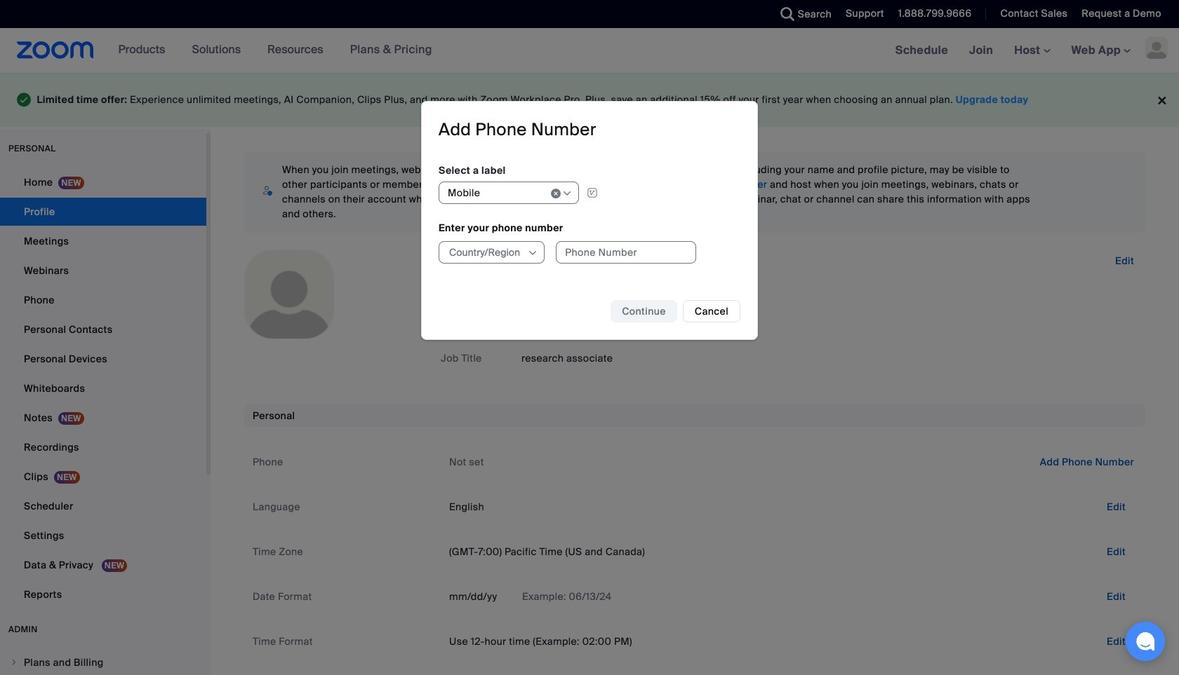 Task type: vqa. For each thing, say whether or not it's contained in the screenshot.
the bottom Show options IMAGE
yes



Task type: locate. For each thing, give the bounding box(es) containing it.
1 horizontal spatial show options image
[[561, 188, 573, 199]]

banner
[[0, 28, 1179, 74]]

1 vertical spatial show options image
[[527, 248, 538, 259]]

user photo image
[[245, 250, 333, 339]]

show options image right select country 'text field'
[[527, 248, 538, 259]]

footer
[[0, 73, 1179, 127]]

show options image left support version for phone label 'icon'
[[561, 188, 573, 199]]

clear select image
[[550, 188, 561, 199]]

Select Country text field
[[448, 242, 527, 263]]

heading
[[439, 119, 596, 141]]

open chat image
[[1136, 632, 1155, 652]]

application
[[439, 182, 715, 204]]

show options image
[[561, 188, 573, 199], [527, 248, 538, 259]]

meetings navigation
[[885, 28, 1179, 74]]

dialog
[[421, 101, 758, 340]]

Phone Number text field
[[556, 241, 696, 264]]



Task type: describe. For each thing, give the bounding box(es) containing it.
0 horizontal spatial show options image
[[527, 248, 538, 259]]

product information navigation
[[94, 28, 443, 73]]

0 vertical spatial show options image
[[561, 188, 573, 199]]

support version for phone label image
[[583, 186, 602, 199]]

personal menu menu
[[0, 168, 206, 610]]

type image
[[17, 90, 31, 110]]



